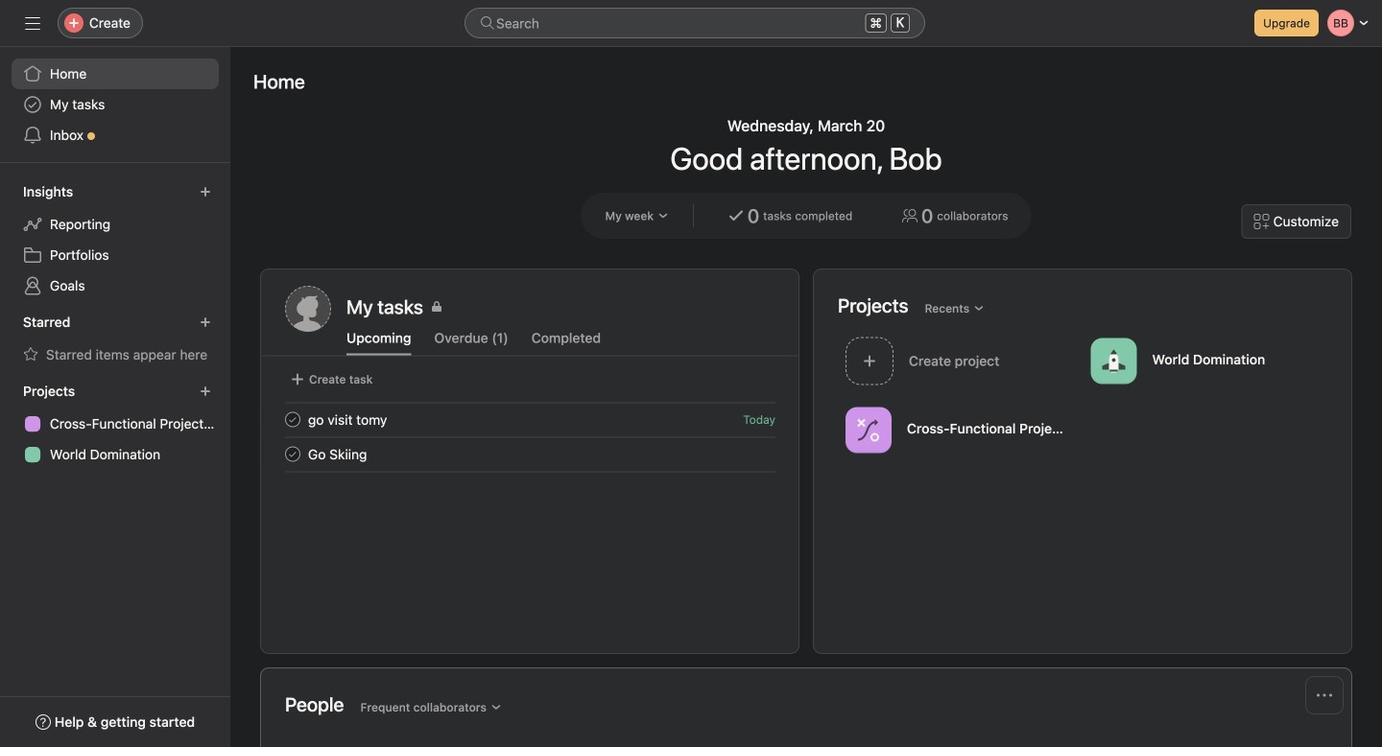 Task type: describe. For each thing, give the bounding box(es) containing it.
projects element
[[0, 374, 230, 474]]

add items to starred image
[[200, 317, 211, 328]]

mark complete image
[[281, 443, 304, 466]]

1 list item from the top
[[262, 403, 799, 437]]

Search tasks, projects, and more text field
[[465, 8, 925, 38]]

1 mark complete checkbox from the top
[[281, 408, 304, 431]]

2 mark complete checkbox from the top
[[281, 443, 304, 466]]

rocket image
[[1102, 350, 1125, 373]]



Task type: vqa. For each thing, say whether or not it's contained in the screenshot.
Invite button
no



Task type: locate. For each thing, give the bounding box(es) containing it.
list item
[[262, 403, 799, 437], [262, 437, 799, 472]]

0 vertical spatial mark complete checkbox
[[281, 408, 304, 431]]

add profile photo image
[[285, 286, 331, 332]]

None field
[[465, 8, 925, 38]]

2 list item from the top
[[262, 437, 799, 472]]

global element
[[0, 47, 230, 162]]

hide sidebar image
[[25, 15, 40, 31]]

new project or portfolio image
[[200, 386, 211, 397]]

1 vertical spatial mark complete checkbox
[[281, 443, 304, 466]]

insights element
[[0, 175, 230, 305]]

new insights image
[[200, 186, 211, 198]]

starred element
[[0, 305, 230, 374]]

mark complete checkbox up mark complete icon at the bottom of page
[[281, 408, 304, 431]]

mark complete checkbox down mark complete image
[[281, 443, 304, 466]]

Mark complete checkbox
[[281, 408, 304, 431], [281, 443, 304, 466]]

mark complete image
[[281, 408, 304, 431]]

line_and_symbols image
[[857, 419, 880, 442]]



